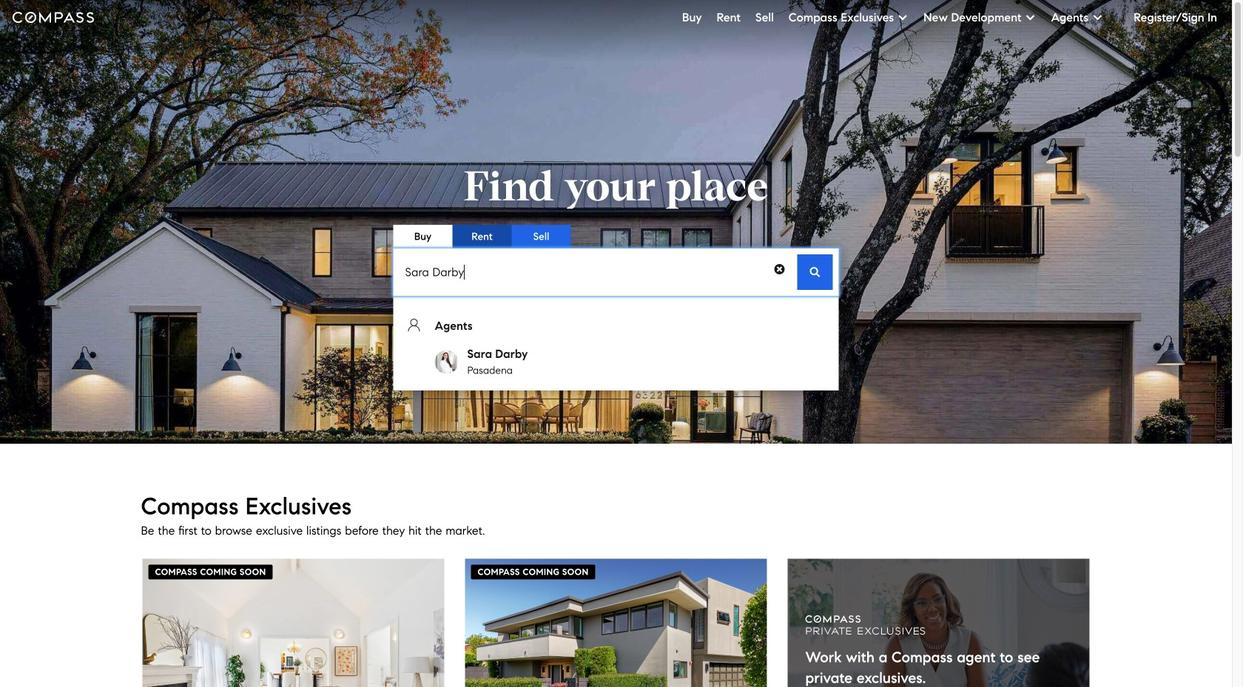 Task type: locate. For each thing, give the bounding box(es) containing it.
None radio
[[512, 225, 571, 249]]

clear image
[[774, 263, 791, 281]]

0 horizontal spatial  image
[[142, 559, 444, 687]]

svg image
[[806, 615, 925, 636]]

None radio
[[393, 225, 453, 249], [453, 225, 512, 249], [393, 225, 453, 249], [453, 225, 512, 249]]

private exclusive image
[[788, 559, 1090, 687]]

option group
[[393, 225, 571, 249]]

1 horizontal spatial  image
[[465, 559, 767, 687]]

 image
[[142, 559, 444, 687], [465, 559, 767, 687]]

1  image from the left
[[142, 559, 444, 687]]

city, zip, address, school text field
[[399, 255, 768, 290]]



Task type: vqa. For each thing, say whether or not it's contained in the screenshot.
first  image from right
yes



Task type: describe. For each thing, give the bounding box(es) containing it.
search image
[[809, 266, 821, 278]]

2  image from the left
[[465, 559, 767, 687]]



